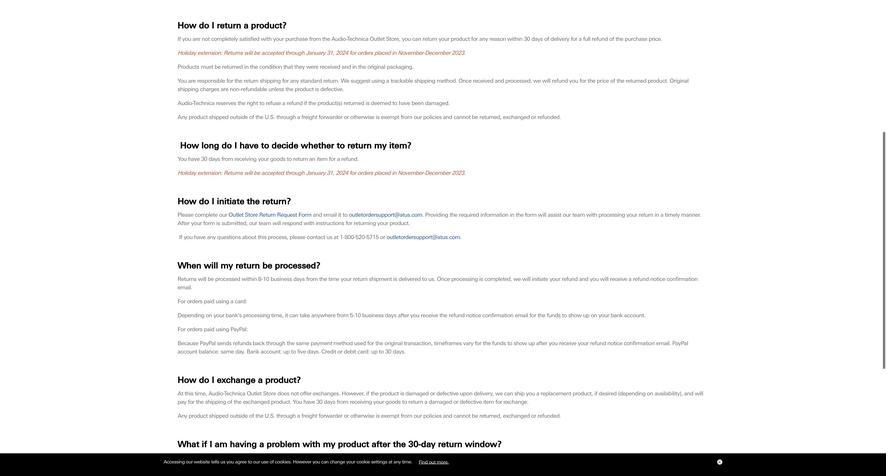 Task type: describe. For each thing, give the bounding box(es) containing it.
1 vertical spatial team
[[259, 220, 271, 227]]

original inside because paypal sends refunds back through the same payment method used for the original transaction, timeframes vary for the funds to show up after you receive your refund notice confirmation email. paypal account balance: same day. bank account: up to five days. credit or debit card: up to 30 days.
[[385, 340, 403, 347]]

our up 30-
[[414, 413, 422, 419]]

8-
[[258, 276, 263, 283]]

0 vertical spatial damaged
[[405, 390, 429, 397]]

email. inside 'returns will be processed within 8-10 business days from the time your return shipment is delivered to us. once processing is completed, we will initiate your refund and you will receive a refund notice confirmation email.'
[[178, 284, 192, 291]]

1 vertical spatial at
[[388, 459, 392, 465]]

will inside at this time, audio-technica outlet store does not offer exchanges. however, if the product is damaged or defective upon delivery, we can ship you a replacement product, if desired (depending on availability), and will pay for the shipping of the exchanged product. you have 30 days from receiving your goods to return a damaged or defective item for exchange.
[[695, 390, 703, 397]]

warranty.
[[387, 455, 410, 461]]

long
[[202, 140, 219, 150]]

outlet inside at this time, audio-technica outlet store does not offer exchanges. however, if the product is damaged or defective upon delivery, we can ship you a replacement product, if desired (depending on availability), and will pay for the shipping of the exchanged product. you have 30 days from receiving your goods to return a damaged or defective item for exchange.
[[247, 390, 262, 397]]

in down item?
[[392, 170, 396, 176]]

email. inside because paypal sends refunds back through the same payment method used for the original transaction, timeframes vary for the funds to show up after you receive your refund notice confirmation email. paypal account balance: same day. bank account: up to five days. credit or debit card: up to 30 days.
[[656, 340, 671, 347]]

1 vertical spatial outletordersupport@atus.com link
[[387, 234, 460, 241]]

1 horizontal spatial 10
[[355, 312, 361, 319]]

1 horizontal spatial my
[[323, 439, 335, 449]]

1 2023. from the top
[[452, 50, 466, 56]]

how for how do i exchange a product?
[[178, 375, 196, 385]]

form
[[299, 212, 311, 218]]

a inside you are responsible for the return shipping for any standard return. we suggest using a trackable shipping method. once received and processed, we will refund you for the price of the returned product. original shipping charges are non-refundable unless the product is defective.
[[386, 77, 389, 84]]

0 horizontal spatial same
[[221, 349, 234, 355]]

using for for orders paid using a card:
[[216, 298, 229, 305]]

0 vertical spatial show
[[568, 312, 582, 319]]

out
[[429, 459, 436, 465]]

1 vertical spatial returns
[[224, 170, 243, 176]]

2 outside from the top
[[230, 413, 248, 419]]

if left desired
[[594, 390, 597, 397]]

department
[[260, 455, 289, 461]]

2 service from the left
[[568, 455, 586, 461]]

1 vertical spatial us
[[220, 459, 225, 465]]

days inside at this time, audio-technica outlet store does not offer exchanges. however, if the product is damaged or defective upon delivery, we can ship you a replacement product, if desired (depending on availability), and will pay for the shipping of the exchanged product. you have 30 days from receiving your goods to return a damaged or defective item for exchange.
[[324, 399, 335, 405]]

using inside you are responsible for the return shipping for any standard return. we suggest using a trackable shipping method. once received and processed, we will refund you for the price of the returned product. original shipping charges are non-refundable unless the product is defective.
[[371, 77, 385, 84]]

process,
[[268, 234, 288, 241]]

depending
[[178, 312, 204, 319]]

i for return
[[212, 20, 214, 30]]

0 vertical spatial card:
[[235, 298, 247, 305]]

2 refunded. from the top
[[538, 413, 561, 419]]

1 horizontal spatial funds
[[547, 312, 561, 319]]

confirmation inside 'returns will be processed within 8-10 business days from the time your return shipment is delivered to us. once processing is completed, we will initiate your refund and you will receive a refund notice confirmation email.'
[[667, 276, 698, 283]]

0 vertical spatial same
[[296, 340, 309, 347]]

0 vertical spatial returned
[[222, 64, 243, 70]]

0 horizontal spatial after
[[372, 439, 390, 449]]

accessing our website tells us you agree to our use of cookies. however you can change your cookie settings at any time.
[[164, 459, 414, 465]]

1 extension: from the top
[[197, 50, 222, 56]]

been
[[412, 100, 424, 106]]

30 inside because paypal sends refunds back through the same payment method used for the original transaction, timeframes vary for the funds to show up after you receive your refund notice confirmation email. paypal account balance: same day. bank account: up to five days. credit or debit card: up to 30 days.
[[385, 349, 391, 355]]

shipping left method.
[[414, 77, 435, 84]]

suggest
[[351, 77, 370, 84]]

any left reason
[[479, 36, 488, 42]]

1 vertical spatial it
[[285, 312, 288, 319]]

0 horizontal spatial my
[[221, 261, 233, 270]]

information.
[[236, 463, 265, 470]]

0 horizontal spatial store
[[245, 212, 258, 218]]

we inside 'returns will be processed within 8-10 business days from the time your return shipment is delivered to us. once processing is completed, we will initiate your refund and you will receive a refund notice confirmation email.'
[[513, 276, 521, 283]]

does
[[277, 390, 289, 397]]

1 service from the left
[[241, 455, 258, 461]]

how for how long do i have to decide whether to return my item?
[[180, 140, 199, 150]]

1 u.s. from the top
[[265, 114, 275, 120]]

respond
[[282, 220, 302, 227]]

for for for orders paid using a card:
[[178, 298, 186, 305]]

please
[[290, 234, 305, 241]]

timely
[[665, 212, 680, 218]]

if right what
[[202, 439, 207, 449]]

paid for paypal:
[[204, 326, 214, 333]]

can inside at this time, audio-technica outlet store does not offer exchanges. however, if the product is damaged or defective upon delivery, we can ship you a replacement product, if desired (depending on availability), and will pay for the shipping of the exchanged product. you have 30 days from receiving your goods to return a damaged or defective item for exchange.
[[504, 390, 513, 397]]

1 horizontal spatial team
[[572, 212, 585, 218]]

1 horizontal spatial email
[[515, 312, 528, 319]]

back
[[253, 340, 265, 347]]

0 vertical spatial exchanged
[[503, 114, 530, 120]]

this inside at this time, audio-technica outlet store does not offer exchanges. however, if the product is damaged or defective upon delivery, we can ship you a replacement product, if desired (depending on availability), and will pay for the shipping of the exchanged product. you have 30 days from receiving your goods to return a damaged or defective item for exchange.
[[185, 390, 193, 397]]

2 holiday extension: returns will be accepted through january 31, 2024 for orders placed in november-december 2023. from the top
[[178, 170, 466, 176]]

our left use
[[253, 459, 260, 465]]

our right visit
[[663, 455, 671, 461]]

2 accepted from the top
[[261, 170, 284, 176]]

0 horizontal spatial on
[[206, 312, 212, 319]]

(depending
[[618, 390, 646, 397]]

0 vertical spatial this
[[258, 234, 266, 241]]

do for return
[[199, 20, 209, 30]]

of down 'right'
[[249, 114, 254, 120]]

if right "however,"
[[366, 390, 369, 397]]

how do i exchange a product?
[[178, 375, 301, 385]]

bank
[[611, 312, 623, 319]]

must
[[201, 64, 213, 70]]

the inside 'returns will be processed within 8-10 business days from the time your return shipment is delivered to us. once processing is completed, we will initiate your refund and you will receive a refund notice confirmation email.'
[[319, 276, 327, 283]]

for orders paid using a card:
[[178, 298, 247, 305]]

product? for how do i return a product?
[[251, 20, 287, 30]]

1 vertical spatial .
[[460, 234, 462, 241]]

from inside 'returns will be processed within 8-10 business days from the time your return shipment is delivered to us. once processing is completed, we will initiate your refund and you will receive a refund notice confirmation email.'
[[306, 276, 318, 283]]

through up the products must be returned in the condition that they were received and in the original packaging.
[[285, 50, 304, 56]]

0 vertical spatial are
[[193, 36, 200, 42]]

request
[[277, 212, 297, 218]]

of right use
[[270, 459, 274, 465]]

1 horizontal spatial within
[[507, 36, 522, 42]]

at this time, audio-technica outlet store does not offer exchanges. however, if the product is damaged or defective upon delivery, we can ship you a replacement product, if desired (depending on availability), and will pay for the shipping of the exchanged product. you have 30 days from receiving your goods to return a damaged or defective item for exchange.
[[178, 390, 703, 405]]

charges
[[200, 86, 219, 93]]

within inside 'returns will be processed within 8-10 business days from the time your return shipment is delivered to us. once processing is completed, we will initiate your refund and you will receive a refund notice confirmation email.'
[[242, 276, 257, 283]]

1 31, from the top
[[327, 50, 334, 56]]

time.
[[402, 459, 412, 465]]

1 horizontal spatial returned
[[344, 100, 364, 106]]

our up "submitted,"
[[219, 212, 227, 218]]

on inside at this time, audio-technica outlet store does not offer exchanges. however, if the product is damaged or defective upon delivery, we can ship you a replacement product, if desired (depending on availability), and will pay for the shipping of the exchanged product. you have 30 days from receiving your goods to return a damaged or defective item for exchange.
[[647, 390, 653, 397]]

1 horizontal spatial on
[[591, 312, 597, 319]]

processing inside 'returns will be processed within 8-10 business days from the time your return shipment is delivered to us. once processing is completed, we will initiate your refund and you will receive a refund notice confirmation email.'
[[451, 276, 478, 283]]

0 horizontal spatial goods
[[270, 156, 285, 162]]

2 returned, from the top
[[479, 413, 502, 419]]

through inside because paypal sends refunds back through the same payment method used for the original transaction, timeframes vary for the funds to show up after you receive your refund notice confirmation email. paypal account balance: same day. bank account: up to five days. credit or debit card: up to 30 days.
[[266, 340, 285, 347]]

notice inside because paypal sends refunds back through the same payment method used for the original transaction, timeframes vary for the funds to show up after you receive your refund notice confirmation email. paypal account balance: same day. bank account: up to five days. credit or debit card: up to 30 days.
[[607, 340, 622, 347]]

800-
[[345, 234, 356, 241]]

window?
[[465, 439, 502, 449]]

2 forwarder from the top
[[319, 413, 342, 419]]

1 horizontal spatial form
[[525, 212, 537, 218]]

and inside at this time, audio-technica outlet store does not offer exchanges. however, if the product is damaged or defective upon delivery, we can ship you a replacement product, if desired (depending on availability), and will pay for the shipping of the exchanged product. you have 30 days from receiving your goods to return a damaged or defective item for exchange.
[[684, 390, 693, 397]]

delivery,
[[474, 390, 494, 397]]

a inside 'returns will be processed within 8-10 business days from the time your return shipment is delivered to us. once processing is completed, we will initiate your refund and you will receive a refund notice confirmation email.'
[[629, 276, 631, 283]]

shipping up unless
[[260, 77, 281, 84]]

that
[[283, 64, 293, 70]]

refund inside because paypal sends refunds back through the same payment method used for the original transaction, timeframes vary for the funds to show up after you receive your refund notice confirmation email. paypal account balance: same day. bank account: up to five days. credit or debit card: up to 30 days.
[[590, 340, 606, 347]]

1 horizontal spatial it
[[338, 212, 341, 218]]

business inside 'returns will be processed within 8-10 business days from the time your return shipment is delivered to us. once processing is completed, we will initiate your refund and you will receive a refund notice confirmation email.'
[[271, 276, 292, 283]]

processed
[[215, 276, 240, 283]]

return.
[[323, 77, 339, 84]]

ship
[[514, 390, 525, 397]]

0 horizontal spatial email
[[324, 212, 337, 218]]

0 horizontal spatial receive
[[421, 312, 438, 319]]

any left questions
[[207, 234, 216, 241]]

products must be returned in the condition that they were received and in the original packaging.
[[178, 64, 414, 70]]

account
[[178, 349, 197, 355]]

0 vertical spatial original
[[367, 64, 385, 70]]

1 horizontal spatial after
[[398, 312, 409, 319]]

2 exempt from the top
[[381, 413, 399, 419]]

returning
[[354, 220, 376, 227]]

sends
[[217, 340, 231, 347]]

an
[[309, 156, 315, 162]]

2 paypal from the left
[[672, 340, 688, 347]]

product. inside . providing the required information in the form will assist our team with processing your return in a timely manner. after your form is submitted, our team will respond with instructions for returning your product.
[[390, 220, 410, 227]]

technica inside at this time, audio-technica outlet store does not offer exchanges. however, if the product is damaged or defective upon delivery, we can ship you a replacement product, if desired (depending on availability), and will pay for the shipping of the exchanged product. you have 30 days from receiving your goods to return a damaged or defective item for exchange.
[[224, 390, 245, 397]]

1 paypal from the left
[[200, 340, 216, 347]]

card: inside because paypal sends refunds back through the same payment method used for the original transaction, timeframes vary for the funds to show up after you receive your refund notice confirmation email. paypal account balance: same day. bank account: up to five days. credit or debit card: up to 30 days.
[[358, 349, 370, 355]]

orders up depending
[[187, 298, 202, 305]]

0 horizontal spatial outlet
[[229, 212, 243, 218]]

return?
[[262, 196, 291, 206]]

0 vertical spatial returns
[[224, 50, 243, 56]]

if for if you have any questions about this process, please contact us at 1-800-520-5715 or outletordersupport@atus.com .
[[179, 234, 182, 241]]

change
[[330, 459, 345, 465]]

0 vertical spatial time,
[[271, 312, 283, 319]]

exchanges.
[[313, 390, 340, 397]]

2 days. from the left
[[393, 349, 406, 355]]

do for initiate
[[199, 196, 209, 206]]

shipment
[[369, 276, 392, 283]]

2 december from the top
[[425, 170, 450, 176]]

whether
[[301, 140, 334, 150]]

as
[[291, 455, 296, 461]]

2 31, from the top
[[327, 170, 334, 176]]

you inside 'returns will be processed within 8-10 business days from the time your return shipment is delivered to us. once processing is completed, we will initiate your refund and you will receive a refund notice confirmation email.'
[[590, 276, 599, 283]]

paypal:
[[230, 326, 248, 333]]

i for exchange
[[212, 375, 214, 385]]

through down how long do i have to decide whether to return my item?
[[285, 170, 304, 176]]

2 vertical spatial processing
[[243, 312, 270, 319]]

condition
[[259, 64, 282, 70]]

1 november- from the top
[[398, 50, 425, 56]]

1 holiday extension: returns will be accepted through january 31, 2024 for orders placed in november-december 2023. from the top
[[178, 50, 466, 56]]

product. inside you are responsible for the return shipping for any standard return. we suggest using a trackable shipping method. once received and processed, we will refund you for the price of the returned product. original shipping charges are non-refundable unless the product is defective.
[[648, 77, 668, 84]]

you inside you are responsible for the return shipping for any standard return. we suggest using a trackable shipping method. once received and processed, we will refund you for the price of the returned product. original shipping charges are non-refundable unless the product is defective.
[[569, 77, 578, 84]]

standard
[[300, 77, 322, 84]]

in right information at right
[[510, 212, 514, 218]]

a inside . providing the required information in the form will assist our team with processing your return in a timely manner. after your form is submitted, our team will respond with instructions for returning your product.
[[661, 212, 663, 218]]

original
[[670, 77, 689, 84]]

received inside you are responsible for the return shipping for any standard return. we suggest using a trackable shipping method. once received and processed, we will refund you for the price of the returned product. original shipping charges are non-refundable unless the product is defective.
[[473, 77, 493, 84]]

us.
[[428, 276, 436, 283]]

our left website in the left of the page
[[186, 459, 193, 465]]

your inside at this time, audio-technica outlet store does not offer exchanges. however, if the product is damaged or defective upon delivery, we can ship you a replacement product, if desired (depending on availability), and will pay for the shipping of the exchanged product. you have 30 days from receiving your goods to return a damaged or defective item for exchange.
[[373, 399, 384, 405]]

0 vertical spatial outletordersupport@atus.com
[[349, 212, 422, 218]]

1 placed from the top
[[374, 50, 391, 56]]

1 vertical spatial notice
[[466, 312, 481, 319]]

our right assist
[[563, 212, 571, 218]]

desired
[[599, 390, 617, 397]]

. providing the required information in the form will assist our team with processing your return in a timely manner. after your form is submitted, our team will respond with instructions for returning your product.
[[178, 212, 701, 227]]

0 vertical spatial my
[[374, 140, 387, 150]]

defective.
[[320, 86, 344, 93]]

vary
[[463, 340, 473, 347]]

accessing
[[164, 459, 185, 465]]

settings
[[371, 459, 387, 465]]

please
[[178, 212, 193, 218]]

orders down refund.
[[358, 170, 373, 176]]

you inside you are responsible for the return shipping for any standard return. we suggest using a trackable shipping method. once received and processed, we will refund you for the price of the returned product. original shipping charges are non-refundable unless the product is defective.
[[178, 77, 187, 84]]

2 november- from the top
[[398, 170, 425, 176]]

0 vertical spatial outletordersupport@atus.com link
[[349, 212, 422, 218]]

1 purchase from the left
[[285, 36, 308, 42]]

product inside at this time, audio-technica outlet store does not offer exchanges. however, if the product is damaged or defective upon delivery, we can ship you a replacement product, if desired (depending on availability), and will pay for the shipping of the exchanged product. you have 30 days from receiving your goods to return a damaged or defective item for exchange.
[[380, 390, 399, 397]]

right
[[247, 100, 258, 106]]

might
[[327, 455, 341, 461]]

686-
[[498, 455, 509, 461]]

1 december from the top
[[425, 50, 450, 56]]

store,
[[386, 36, 400, 42]]

1 vertical spatial form
[[203, 220, 215, 227]]

520-
[[356, 234, 367, 241]]

assist
[[548, 212, 561, 218]]

1 any from the top
[[178, 114, 187, 120]]

upon
[[460, 390, 472, 397]]

refundable
[[241, 86, 267, 93]]

your inside because paypal sends refunds back through the same payment method used for the original transaction, timeframes vary for the funds to show up after you receive your refund notice confirmation email. paypal account balance: same day. bank account: up to five days. credit or debit card: up to 30 days.
[[578, 340, 589, 347]]

i right long
[[234, 140, 237, 150]]

offer
[[300, 390, 311, 397]]

timeframes
[[434, 340, 462, 347]]

website
[[194, 459, 210, 465]]

0 horizontal spatial not
[[202, 36, 210, 42]]

i for initiate
[[212, 196, 214, 206]]

exchanged inside at this time, audio-technica outlet store does not offer exchanges. however, if the product is damaged or defective upon delivery, we can ship you a replacement product, if desired (depending on availability), and will pay for the shipping of the exchanged product. you have 30 days from receiving your goods to return a damaged or defective item for exchange.
[[243, 399, 270, 405]]

2 horizontal spatial technica
[[347, 36, 368, 42]]

time, inside at this time, audio-technica outlet store does not offer exchanges. however, if the product is damaged or defective upon delivery, we can ship you a replacement product, if desired (depending on availability), and will pay for the shipping of the exchanged product. you have 30 days from receiving your goods to return a damaged or defective item for exchange.
[[195, 390, 207, 397]]

you inside at this time, audio-technica outlet store does not offer exchanges. however, if the product is damaged or defective upon delivery, we can ship you a replacement product, if desired (depending on availability), and will pay for the shipping of the exchanged product. you have 30 days from receiving your goods to return a damaged or defective item for exchange.
[[293, 399, 302, 405]]

how long do i have to decide whether to return my item?
[[180, 140, 412, 150]]

0 vertical spatial received
[[320, 64, 340, 70]]

is inside . providing the required information in the form will assist our team with processing your return in a timely manner. after your form is submitted, our team will respond with instructions for returning your product.
[[216, 220, 220, 227]]

anywhere
[[311, 312, 335, 319]]

warranty
[[672, 455, 695, 461]]

orders down depending
[[187, 326, 202, 333]]

2 freight from the top
[[301, 413, 317, 419]]

our up "about"
[[249, 220, 257, 227]]

warranty & repair link
[[178, 455, 700, 470]]

1 vertical spatial are
[[188, 77, 196, 84]]

1 vertical spatial confirmation
[[482, 312, 513, 319]]

if for if you are not completely satisfied with your purchase from the audio-technica outlet store, you can return your product for any reason within 30 days of delivery for a full refund of the purchase price.
[[178, 36, 181, 42]]

1 shipped from the top
[[209, 114, 228, 120]]

1-
[[340, 234, 345, 241]]

if you are not completely satisfied with your purchase from the audio-technica outlet store, you can return your product for any reason within 30 days of delivery for a full refund of the purchase price.
[[178, 36, 662, 42]]

non-
[[230, 86, 241, 93]]

return inside . providing the required information in the form will assist our team with processing your return in a timely manner. after your form is submitted, our team will respond with instructions for returning your product.
[[639, 212, 653, 218]]

account.
[[624, 312, 645, 319]]

more
[[222, 463, 235, 470]]

2 vertical spatial are
[[221, 86, 228, 93]]

section
[[195, 463, 212, 470]]

from inside at this time, audio-technica outlet store does not offer exchanges. however, if the product is damaged or defective upon delivery, we can ship you a replacement product, if desired (depending on availability), and will pay for the shipping of the exchanged product. you have 30 days from receiving your goods to return a damaged or defective item for exchange.
[[337, 399, 348, 405]]

product(s)
[[318, 100, 342, 106]]

of right full
[[609, 36, 614, 42]]

2 otherwise from the top
[[350, 413, 374, 419]]

1 vertical spatial defective
[[460, 399, 482, 405]]

warranty & repair
[[178, 455, 700, 470]]

1 outside from the top
[[230, 114, 248, 120]]

0 vertical spatial us
[[327, 234, 332, 241]]

when will my return be processed?
[[178, 261, 321, 270]]

through down does
[[276, 413, 296, 419]]

receive inside 'returns will be processed within 8-10 business days from the time your return shipment is delivered to us. once processing is completed, we will initiate your refund and you will receive a refund notice confirmation email.'
[[610, 276, 627, 283]]

if you have any questions about this process, please contact us at 1-800-520-5715 or outletordersupport@atus.com .
[[179, 234, 462, 241]]

price.
[[649, 36, 662, 42]]

shipping inside at this time, audio-technica outlet store does not offer exchanges. however, if the product is damaged or defective upon delivery, we can ship you a replacement product, if desired (depending on availability), and will pay for the shipping of the exchanged product. you have 30 days from receiving your goods to return a damaged or defective item for exchange.
[[205, 399, 226, 405]]

0 vertical spatial initiate
[[217, 196, 244, 206]]

1 vertical spatial outletordersupport@atus.com
[[387, 234, 460, 241]]

0 vertical spatial outlet
[[370, 36, 385, 42]]

will inside you are responsible for the return shipping for any standard return. we suggest using a trackable shipping method. once received and processed, we will refund you for the price of the returned product. original shipping charges are non-refundable unless the product is defective.
[[542, 77, 550, 84]]

any inside you are responsible for the return shipping for any standard return. we suggest using a trackable shipping method. once received and processed, we will refund you for the price of the returned product. original shipping charges are non-refundable unless the product is defective.
[[290, 77, 299, 84]]

day
[[421, 439, 436, 449]]

if down standard
[[304, 100, 307, 106]]



Task type: locate. For each thing, give the bounding box(es) containing it.
any left time.
[[394, 459, 401, 465]]

1 vertical spatial product?
[[265, 375, 301, 385]]

otherwise down deemed
[[350, 114, 374, 120]]

orders up suggest
[[358, 50, 373, 56]]

deemed
[[371, 100, 391, 106]]

0 vertical spatial paid
[[204, 298, 214, 305]]

receiving inside at this time, audio-technica outlet store does not offer exchanges. however, if the product is damaged or defective upon delivery, we can ship you a replacement product, if desired (depending on availability), and will pay for the shipping of the exchanged product. you have 30 days from receiving your goods to return a damaged or defective item for exchange.
[[350, 399, 372, 405]]

business right 5-
[[362, 312, 384, 319]]

a
[[244, 20, 248, 30], [579, 36, 582, 42], [386, 77, 389, 84], [282, 100, 285, 106], [297, 114, 300, 120], [337, 156, 340, 162], [661, 212, 663, 218], [629, 276, 631, 283], [230, 298, 233, 305], [258, 375, 263, 385], [536, 390, 539, 397], [424, 399, 427, 405], [297, 413, 300, 419], [259, 439, 264, 449]]

product?
[[251, 20, 287, 30], [265, 375, 301, 385]]

do
[[199, 20, 209, 30], [222, 140, 232, 150], [199, 196, 209, 206], [199, 375, 209, 385]]

outside
[[230, 114, 248, 120], [230, 413, 248, 419]]

contact audio-technica's service department as the product might be covered under warranty. they can be reached by calling 330-686-2600 and asking for the service department. you can also visit our
[[178, 455, 672, 461]]

or
[[344, 114, 349, 120], [531, 114, 536, 120], [380, 234, 385, 241], [337, 349, 342, 355], [430, 390, 435, 397], [453, 399, 458, 405], [344, 413, 349, 419], [531, 413, 536, 419]]

0 horizontal spatial .
[[422, 212, 424, 218]]

goods inside at this time, audio-technica outlet store does not offer exchanges. however, if the product is damaged or defective upon delivery, we can ship you a replacement product, if desired (depending on availability), and will pay for the shipping of the exchanged product. you have 30 days from receiving your goods to return a damaged or defective item for exchange.
[[385, 399, 401, 405]]

store inside at this time, audio-technica outlet store does not offer exchanges. however, if the product is damaged or defective upon delivery, we can ship you a replacement product, if desired (depending on availability), and will pay for the shipping of the exchanged product. you have 30 days from receiving your goods to return a damaged or defective item for exchange.
[[263, 390, 276, 397]]

0 horizontal spatial receiving
[[235, 156, 257, 162]]

2 placed from the top
[[374, 170, 391, 176]]

0 horizontal spatial initiate
[[217, 196, 244, 206]]

1 vertical spatial email
[[515, 312, 528, 319]]

return inside you are responsible for the return shipping for any standard return. we suggest using a trackable shipping method. once received and processed, we will refund you for the price of the returned product. original shipping charges are non-refundable unless the product is defective.
[[244, 77, 258, 84]]

days. down transaction,
[[393, 349, 406, 355]]

1 vertical spatial if
[[179, 234, 182, 241]]

1 horizontal spatial initiate
[[532, 276, 548, 283]]

1 vertical spatial outlet
[[229, 212, 243, 218]]

1 otherwise from the top
[[350, 114, 374, 120]]

to inside at this time, audio-technica outlet store does not offer exchanges. however, if the product is damaged or defective upon delivery, we can ship you a replacement product, if desired (depending on availability), and will pay for the shipping of the exchanged product. you have 30 days from receiving your goods to return a damaged or defective item for exchange.
[[402, 399, 407, 405]]

required
[[459, 212, 479, 218]]

how for how do i return a product?
[[178, 20, 196, 30]]

for up because
[[178, 326, 186, 333]]

to
[[259, 100, 264, 106], [392, 100, 397, 106], [261, 140, 269, 150], [337, 140, 345, 150], [287, 156, 292, 162], [343, 212, 347, 218], [422, 276, 427, 283], [562, 312, 567, 319], [507, 340, 512, 347], [291, 349, 296, 355], [379, 349, 384, 355], [402, 399, 407, 405], [248, 459, 252, 465]]

1 vertical spatial received
[[473, 77, 493, 84]]

0 vertical spatial it
[[338, 212, 341, 218]]

same down "sends"
[[221, 349, 234, 355]]

depending on your bank's processing time, it can take anywhere from 5-10 business days after you receive the refund notice confirmation email for the funds to show up on your bank account.
[[178, 312, 645, 319]]

on down for orders paid using a card:
[[206, 312, 212, 319]]

returns down completely
[[224, 50, 243, 56]]

you inside because paypal sends refunds back through the same payment method used for the original transaction, timeframes vary for the funds to show up after you receive your refund notice confirmation email. paypal account balance: same day. bank account: up to five days. credit or debit card: up to 30 days.
[[549, 340, 558, 347]]

10 inside 'returns will be processed within 8-10 business days from the time your return shipment is delivered to us. once processing is completed, we will initiate your refund and you will receive a refund notice confirmation email.'
[[263, 276, 269, 283]]

outletordersupport@atus.com up returning
[[349, 212, 422, 218]]

same
[[296, 340, 309, 347], [221, 349, 234, 355]]

0 vertical spatial within
[[507, 36, 522, 42]]

outside up having on the bottom
[[230, 413, 248, 419]]

outletordersupport@atus.com link up returning
[[349, 212, 422, 218]]

0 horizontal spatial business
[[271, 276, 292, 283]]

2 vertical spatial using
[[216, 326, 229, 333]]

this right "about"
[[258, 234, 266, 241]]

for orders paid using paypal:
[[178, 326, 248, 333]]

of inside you are responsible for the return shipping for any standard return. we suggest using a trackable shipping method. once received and processed, we will refund you for the price of the returned product. original shipping charges are non-refundable unless the product is defective.
[[610, 77, 615, 84]]

initiate inside 'returns will be processed within 8-10 business days from the time your return shipment is delivered to us. once processing is completed, we will initiate your refund and you will receive a refund notice confirmation email.'
[[532, 276, 548, 283]]

of up having on the bottom
[[249, 413, 254, 419]]

days. down payment
[[307, 349, 320, 355]]

using for for orders paid using paypal:
[[216, 326, 229, 333]]

freight down audio-technica reserves the right to refuse a refund if the product(s) returned is deemed to have been damaged.
[[301, 114, 317, 120]]

not left offer
[[291, 390, 299, 397]]

service left department. at the bottom of the page
[[568, 455, 586, 461]]

my up processed
[[221, 261, 233, 270]]

1 vertical spatial this
[[185, 390, 193, 397]]

item inside at this time, audio-technica outlet store does not offer exchanges. however, if the product is damaged or defective upon delivery, we can ship you a replacement product, if desired (depending on availability), and will pay for the shipping of the exchanged product. you have 30 days from receiving your goods to return a damaged or defective item for exchange.
[[483, 399, 494, 405]]

we
[[533, 77, 541, 84], [513, 276, 521, 283], [495, 390, 503, 397]]

reserves
[[216, 100, 236, 106]]

after
[[398, 312, 409, 319], [536, 340, 547, 347], [372, 439, 390, 449]]

extension: up must
[[197, 50, 222, 56]]

what
[[178, 439, 199, 449]]

if up products
[[178, 36, 181, 42]]

price
[[597, 77, 609, 84]]

paid for a
[[204, 298, 214, 305]]

transaction,
[[404, 340, 433, 347]]

1 horizontal spatial goods
[[385, 399, 401, 405]]

0 vertical spatial november-
[[398, 50, 425, 56]]

we inside you are responsible for the return shipping for any standard return. we suggest using a trackable shipping method. once received and processed, we will refund you for the price of the returned product. original shipping charges are non-refundable unless the product is defective.
[[533, 77, 541, 84]]

0 vertical spatial processing
[[598, 212, 625, 218]]

2 horizontal spatial returned
[[626, 77, 646, 84]]

0 horizontal spatial card:
[[235, 298, 247, 305]]

return inside 'returns will be processed within 8-10 business days from the time your return shipment is delivered to us. once processing is completed, we will initiate your refund and you will receive a refund notice confirmation email.'
[[353, 276, 368, 283]]

1 cannot from the top
[[454, 114, 471, 120]]

cookies.
[[275, 459, 292, 465]]

from
[[309, 36, 321, 42], [401, 114, 412, 120], [221, 156, 233, 162], [306, 276, 318, 283], [337, 312, 348, 319], [337, 399, 348, 405], [401, 413, 412, 419]]

2 shipped from the top
[[209, 413, 228, 419]]

payment
[[311, 340, 332, 347]]

forwarder down exchanges.
[[319, 413, 342, 419]]

defective
[[437, 390, 458, 397], [460, 399, 482, 405]]

1 returned, from the top
[[479, 114, 502, 120]]

use
[[261, 459, 268, 465]]

under
[[371, 455, 385, 461]]

are down products
[[188, 77, 196, 84]]

extension: down long
[[197, 170, 222, 176]]

1 vertical spatial otherwise
[[350, 413, 374, 419]]

2 january from the top
[[306, 170, 325, 176]]

november- down if you are not completely satisfied with your purchase from the audio-technica outlet store, you can return your product for any reason within 30 days of delivery for a full refund of the purchase price.
[[398, 50, 425, 56]]

0 vertical spatial freight
[[301, 114, 317, 120]]

refund.
[[341, 156, 359, 162]]

1 vertical spatial receive
[[421, 312, 438, 319]]

0 vertical spatial goods
[[270, 156, 285, 162]]

notice inside 'returns will be processed within 8-10 business days from the time your return shipment is delivered to us. once processing is completed, we will initiate your refund and you will receive a refund notice confirmation email.'
[[650, 276, 665, 283]]

they
[[294, 64, 305, 70]]

defective left upon
[[437, 390, 458, 397]]

i
[[212, 20, 214, 30], [234, 140, 237, 150], [212, 196, 214, 206], [212, 375, 214, 385], [210, 439, 212, 449]]

team right assist
[[572, 212, 585, 218]]

item down delivery,
[[483, 399, 494, 405]]

delivered
[[399, 276, 421, 283]]

do for exchange
[[199, 375, 209, 385]]

returns inside 'returns will be processed within 8-10 business days from the time your return shipment is delivered to us. once processing is completed, we will initiate your refund and you will receive a refund notice confirmation email.'
[[178, 276, 197, 283]]

once inside you are responsible for the return shipping for any standard return. we suggest using a trackable shipping method. once received and processed, we will refund you for the price of the returned product. original shipping charges are non-refundable unless the product is defective.
[[459, 77, 471, 84]]

form left assist
[[525, 212, 537, 218]]

1 vertical spatial holiday extension: returns will be accepted through january 31, 2024 for orders placed in november-december 2023.
[[178, 170, 466, 176]]

0 horizontal spatial confirmation
[[482, 312, 513, 319]]

paid up depending
[[204, 298, 214, 305]]

return
[[217, 20, 241, 30], [423, 36, 437, 42], [244, 77, 258, 84], [347, 140, 372, 150], [293, 156, 308, 162], [639, 212, 653, 218], [236, 261, 260, 270], [353, 276, 368, 283], [408, 399, 423, 405], [438, 439, 462, 449]]

us left 1-
[[327, 234, 332, 241]]

they
[[411, 455, 423, 461]]

audio-
[[331, 36, 347, 42], [178, 100, 193, 106], [208, 390, 224, 397], [198, 455, 214, 461]]

processing inside . providing the required information in the form will assist our team with processing your return in a timely manner. after your form is submitted, our team will respond with instructions for returning your product.
[[598, 212, 625, 218]]

0 vertical spatial 2023.
[[452, 50, 466, 56]]

product? for how do i exchange a product?
[[265, 375, 301, 385]]

us right the tells in the bottom left of the page
[[220, 459, 225, 465]]

of left delivery
[[544, 36, 549, 42]]

0 vertical spatial defective
[[437, 390, 458, 397]]

1 vertical spatial initiate
[[532, 276, 548, 283]]

0 vertical spatial team
[[572, 212, 585, 218]]

not
[[202, 36, 210, 42], [291, 390, 299, 397]]

for up depending
[[178, 298, 186, 305]]

10 up used
[[355, 312, 361, 319]]

is inside you are responsible for the return shipping for any standard return. we suggest using a trackable shipping method. once received and processed, we will refund you for the price of the returned product. original shipping charges are non-refundable unless the product is defective.
[[315, 86, 319, 93]]

2600
[[509, 455, 522, 461]]

1 vertical spatial january
[[306, 170, 325, 176]]

business right 8-
[[271, 276, 292, 283]]

0 vertical spatial outside
[[230, 114, 248, 120]]

0 horizontal spatial at
[[334, 234, 338, 241]]

1 horizontal spatial we
[[513, 276, 521, 283]]

method.
[[437, 77, 457, 84]]

2 2024 from the top
[[336, 170, 348, 176]]

0 horizontal spatial team
[[259, 220, 271, 227]]

2 vertical spatial exchanged
[[503, 413, 530, 419]]

. down required
[[460, 234, 462, 241]]

1 vertical spatial damaged
[[429, 399, 452, 405]]

any product shipped outside of the u.s. through a freight forwarder or otherwise is exempt from our policies and cannot be returned, exchanged or refunded. down "however,"
[[178, 413, 561, 419]]

original left transaction,
[[385, 340, 403, 347]]

1 policies from the top
[[423, 114, 442, 120]]

show inside because paypal sends refunds back through the same payment method used for the original transaction, timeframes vary for the funds to show up after you receive your refund notice confirmation email. paypal account balance: same day. bank account: up to five days. credit or debit card: up to 30 days.
[[514, 340, 527, 347]]

returned,
[[479, 114, 502, 120], [479, 413, 502, 419]]

returns down the 'when' on the bottom of the page
[[178, 276, 197, 283]]

business
[[271, 276, 292, 283], [362, 312, 384, 319]]

0 vertical spatial forwarder
[[319, 114, 342, 120]]

0 vertical spatial receiving
[[235, 156, 257, 162]]

damaged
[[405, 390, 429, 397], [429, 399, 452, 405]]

and inside you are responsible for the return shipping for any standard return. we suggest using a trackable shipping method. once received and processed, we will refund you for the price of the returned product. original shipping charges are non-refundable unless the product is defective.
[[495, 77, 504, 84]]

1 refunded. from the top
[[538, 114, 561, 120]]

1 vertical spatial processing
[[451, 276, 478, 283]]

1 vertical spatial november-
[[398, 170, 425, 176]]

through up account:
[[266, 340, 285, 347]]

1 accepted from the top
[[261, 50, 284, 56]]

section for more information.
[[193, 463, 265, 470]]

1 vertical spatial using
[[216, 298, 229, 305]]

1 vertical spatial forwarder
[[319, 413, 342, 419]]

within left 8-
[[242, 276, 257, 283]]

1 vertical spatial cannot
[[454, 413, 471, 419]]

product? up does
[[265, 375, 301, 385]]

card: down used
[[358, 349, 370, 355]]

holiday extension: returns will be accepted through january 31, 2024 for orders placed in november-december 2023. up were
[[178, 50, 466, 56]]

outlet left store,
[[370, 36, 385, 42]]

1 horizontal spatial receiving
[[350, 399, 372, 405]]

placed down store,
[[374, 50, 391, 56]]

2 vertical spatial returns
[[178, 276, 197, 283]]

1 vertical spatial for
[[178, 326, 186, 333]]

shipping left charges on the left of the page
[[178, 86, 198, 93]]

0 horizontal spatial form
[[203, 220, 215, 227]]

method
[[334, 340, 353, 347]]

1 forwarder from the top
[[319, 114, 342, 120]]

days.
[[307, 349, 320, 355], [393, 349, 406, 355]]

0 horizontal spatial this
[[185, 390, 193, 397]]

asking
[[534, 455, 550, 461]]

to inside 'returns will be processed within 8-10 business days from the time your return shipment is delivered to us. once processing is completed, we will initiate your refund and you will receive a refund notice confirmation email.'
[[422, 276, 427, 283]]

2 2023. from the top
[[452, 170, 466, 176]]

time
[[328, 276, 339, 283]]

shipping down exchange
[[205, 399, 226, 405]]

2 for from the top
[[178, 326, 186, 333]]

31, up 'return.'
[[327, 50, 334, 56]]

at left 1-
[[334, 234, 338, 241]]

january
[[306, 50, 325, 56], [306, 170, 325, 176]]

of inside at this time, audio-technica outlet store does not offer exchanges. however, if the product is damaged or defective upon delivery, we can ship you a replacement product, if desired (depending on availability), and will pay for the shipping of the exchanged product. you have 30 days from receiving your goods to return a damaged or defective item for exchange.
[[227, 399, 232, 405]]

i up complete
[[212, 196, 214, 206]]

paypal
[[200, 340, 216, 347], [672, 340, 688, 347]]

in left timely
[[655, 212, 659, 218]]

i left am
[[210, 439, 212, 449]]

otherwise
[[350, 114, 374, 120], [350, 413, 374, 419]]

time, left take
[[271, 312, 283, 319]]

1 vertical spatial business
[[362, 312, 384, 319]]

1 vertical spatial email.
[[656, 340, 671, 347]]

be inside 'returns will be processed within 8-10 business days from the time your return shipment is delivered to us. once processing is completed, we will initiate your refund and you will receive a refund notice confirmation email.'
[[208, 276, 214, 283]]

1 paid from the top
[[204, 298, 214, 305]]

outside down "reserves"
[[230, 114, 248, 120]]

receiving
[[235, 156, 257, 162], [350, 399, 372, 405]]

0 vertical spatial we
[[533, 77, 541, 84]]

agree
[[235, 459, 247, 465]]

330-
[[487, 455, 498, 461]]

1 any product shipped outside of the u.s. through a freight forwarder or otherwise is exempt from our policies and cannot be returned, exchanged or refunded. from the top
[[178, 114, 561, 120]]

10 down the when will my return be processed?
[[263, 276, 269, 283]]

1 vertical spatial not
[[291, 390, 299, 397]]

refunds
[[233, 340, 251, 347]]

2 cannot from the top
[[454, 413, 471, 419]]

cross image
[[718, 461, 721, 464]]

within
[[507, 36, 522, 42], [242, 276, 257, 283]]

1 horizontal spatial us
[[327, 234, 332, 241]]

returns
[[224, 50, 243, 56], [224, 170, 243, 176], [178, 276, 197, 283]]

after inside because paypal sends refunds back through the same payment method used for the original transaction, timeframes vary for the funds to show up after you receive your refund notice confirmation email. paypal account balance: same day. bank account: up to five days. credit or debit card: up to 30 days.
[[536, 340, 547, 347]]

any
[[479, 36, 488, 42], [290, 77, 299, 84], [207, 234, 216, 241], [394, 459, 401, 465]]

days inside 'returns will be processed within 8-10 business days from the time your return shipment is delivered to us. once processing is completed, we will initiate your refund and you will receive a refund notice confirmation email.'
[[293, 276, 305, 283]]

bank's
[[226, 312, 242, 319]]

0 vertical spatial 2024
[[336, 50, 348, 56]]

receive
[[610, 276, 627, 283], [421, 312, 438, 319], [559, 340, 576, 347]]

in
[[392, 50, 396, 56], [244, 64, 249, 70], [352, 64, 357, 70], [392, 170, 396, 176], [510, 212, 514, 218], [655, 212, 659, 218]]

it left take
[[285, 312, 288, 319]]

1 vertical spatial goods
[[385, 399, 401, 405]]

30 inside at this time, audio-technica outlet store does not offer exchanges. however, if the product is damaged or defective upon delivery, we can ship you a replacement product, if desired (depending on availability), and will pay for the shipping of the exchanged product. you have 30 days from receiving your goods to return a damaged or defective item for exchange.
[[316, 399, 323, 405]]

purchase
[[285, 36, 308, 42], [625, 36, 647, 42]]

any
[[178, 114, 187, 120], [178, 413, 187, 419]]

0 horizontal spatial we
[[495, 390, 503, 397]]

day.
[[235, 349, 245, 355]]

instructions
[[316, 220, 344, 227]]

0 vertical spatial january
[[306, 50, 325, 56]]

using
[[371, 77, 385, 84], [216, 298, 229, 305], [216, 326, 229, 333]]

five
[[297, 349, 306, 355]]

0 horizontal spatial technica
[[193, 100, 214, 106]]

i for am
[[210, 439, 212, 449]]

refund inside you are responsible for the return shipping for any standard return. we suggest using a trackable shipping method. once received and processed, we will refund you for the price of the returned product. original shipping charges are non-refundable unless the product is defective.
[[552, 77, 568, 84]]

this right at
[[185, 390, 193, 397]]

1 january from the top
[[306, 50, 325, 56]]

2 u.s. from the top
[[265, 413, 275, 419]]

0 vertical spatial holiday
[[178, 50, 196, 56]]

forwarder down the product(s)
[[319, 114, 342, 120]]

1 for from the top
[[178, 298, 186, 305]]

2 any product shipped outside of the u.s. through a freight forwarder or otherwise is exempt from our policies and cannot be returned, exchanged or refunded. from the top
[[178, 413, 561, 419]]

item right an
[[317, 156, 328, 162]]

0 horizontal spatial us
[[220, 459, 225, 465]]

time,
[[271, 312, 283, 319], [195, 390, 207, 397]]

confirmation inside because paypal sends refunds back through the same payment method used for the original transaction, timeframes vary for the funds to show up after you receive your refund notice confirmation email. paypal account balance: same day. bank account: up to five days. credit or debit card: up to 30 days.
[[624, 340, 655, 347]]

product inside you are responsible for the return shipping for any standard return. we suggest using a trackable shipping method. once received and processed, we will refund you for the price of the returned product. original shipping charges are non-refundable unless the product is defective.
[[295, 86, 314, 93]]

2024 up we at left
[[336, 50, 348, 56]]

we right delivery,
[[495, 390, 503, 397]]

receive inside because paypal sends refunds back through the same payment method used for the original transaction, timeframes vary for the funds to show up after you receive your refund notice confirmation email. paypal account balance: same day. bank account: up to five days. credit or debit card: up to 30 days.
[[559, 340, 576, 347]]

1 vertical spatial 10
[[355, 312, 361, 319]]

if down after
[[179, 234, 182, 241]]

0 vertical spatial technica
[[347, 36, 368, 42]]

credit
[[322, 349, 336, 355]]

1 exempt from the top
[[381, 114, 399, 120]]

are left the non-
[[221, 86, 228, 93]]

0 vertical spatial shipped
[[209, 114, 228, 120]]

1 vertical spatial receiving
[[350, 399, 372, 405]]

1 vertical spatial same
[[221, 349, 234, 355]]

used
[[354, 340, 366, 347]]

how do i initiate the return?
[[178, 196, 291, 206]]

paid up balance:
[[204, 326, 214, 333]]

because
[[178, 340, 198, 347]]

2 purchase from the left
[[625, 36, 647, 42]]

using up "sends"
[[216, 326, 229, 333]]

product? up satisfied
[[251, 20, 287, 30]]

we inside at this time, audio-technica outlet store does not offer exchanges. however, if the product is damaged or defective upon delivery, we can ship you a replacement product, if desired (depending on availability), and will pay for the shipping of the exchanged product. you have 30 days from receiving your goods to return a damaged or defective item for exchange.
[[495, 390, 503, 397]]

funds inside because paypal sends refunds back through the same payment method used for the original transaction, timeframes vary for the funds to show up after you receive your refund notice confirmation email. paypal account balance: same day. bank account: up to five days. credit or debit card: up to 30 days.
[[492, 340, 506, 347]]

when
[[178, 261, 201, 270]]

2 vertical spatial technica
[[224, 390, 245, 397]]

decide
[[272, 140, 298, 150]]

how do i return a product?
[[178, 20, 287, 30]]

1 vertical spatial store
[[263, 390, 276, 397]]

0 vertical spatial 31,
[[327, 50, 334, 56]]

in up refundable
[[244, 64, 249, 70]]

2 horizontal spatial processing
[[598, 212, 625, 218]]

2 extension: from the top
[[197, 170, 222, 176]]

am
[[215, 439, 227, 449]]

. inside . providing the required information in the form will assist our team with processing your return in a timely manner. after your form is submitted, our team will respond with instructions for returning your product.
[[422, 212, 424, 218]]

2 policies from the top
[[423, 413, 442, 419]]

in up suggest
[[352, 64, 357, 70]]

0 horizontal spatial within
[[242, 276, 257, 283]]

1 horizontal spatial notice
[[607, 340, 622, 347]]

1 horizontal spatial same
[[296, 340, 309, 347]]

0 horizontal spatial item
[[317, 156, 328, 162]]

completely
[[211, 36, 238, 42]]

2 vertical spatial after
[[372, 439, 390, 449]]

original up suggest
[[367, 64, 385, 70]]

processed,
[[505, 77, 532, 84]]

how for how do i initiate the return?
[[178, 196, 196, 206]]

outlet up "submitted,"
[[229, 212, 243, 218]]

you inside at this time, audio-technica outlet store does not offer exchanges. however, if the product is damaged or defective upon delivery, we can ship you a replacement product, if desired (depending on availability), and will pay for the shipping of the exchanged product. you have 30 days from receiving your goods to return a damaged or defective item for exchange.
[[526, 390, 535, 397]]

outletordersupport@atus.com down . providing the required information in the form will assist our team with processing your return in a timely manner. after your form is submitted, our team will respond with instructions for returning your product.
[[387, 234, 460, 241]]

1 horizontal spatial confirmation
[[624, 340, 655, 347]]

or inside because paypal sends refunds back through the same payment method used for the original transaction, timeframes vary for the funds to show up after you receive your refund notice confirmation email. paypal account balance: same day. bank account: up to five days. credit or debit card: up to 30 days.
[[337, 349, 342, 355]]

more.
[[437, 459, 449, 465]]

audio-technica reserves the right to refuse a refund if the product(s) returned is deemed to have been damaged.
[[178, 100, 450, 106]]

2 any from the top
[[178, 413, 187, 419]]

of down exchange
[[227, 399, 232, 405]]

it up instructions
[[338, 212, 341, 218]]

for inside . providing the required information in the form will assist our team with processing your return in a timely manner. after your form is submitted, our team will respond with instructions for returning your product.
[[346, 220, 352, 227]]

my left item?
[[374, 140, 387, 150]]

satisfied
[[239, 36, 259, 42]]

1 freight from the top
[[301, 114, 317, 120]]

any product shipped outside of the u.s. through a freight forwarder or otherwise is exempt from our policies and cannot be returned, exchanged or refunded.
[[178, 114, 561, 120], [178, 413, 561, 419]]

damaged.
[[425, 100, 450, 106]]

&
[[697, 455, 700, 461]]

2 vertical spatial confirmation
[[624, 340, 655, 347]]

account:
[[261, 349, 282, 355]]

policies down at this time, audio-technica outlet store does not offer exchanges. however, if the product is damaged or defective upon delivery, we can ship you a replacement product, if desired (depending on availability), and will pay for the shipping of the exchanged product. you have 30 days from receiving your goods to return a damaged or defective item for exchange.
[[423, 413, 442, 419]]

and inside 'returns will be processed within 8-10 business days from the time your return shipment is delivered to us. once processing is completed, we will initiate your refund and you will receive a refund notice confirmation email.'
[[579, 276, 588, 283]]

1 2024 from the top
[[336, 50, 348, 56]]

in down store,
[[392, 50, 396, 56]]

return inside at this time, audio-technica outlet store does not offer exchanges. however, if the product is damaged or defective upon delivery, we can ship you a replacement product, if desired (depending on availability), and will pay for the shipping of the exchanged product. you have 30 days from receiving your goods to return a damaged or defective item for exchange.
[[408, 399, 423, 405]]

my up 'might'
[[323, 439, 335, 449]]

unless
[[268, 86, 284, 93]]

2024 down refund.
[[336, 170, 348, 176]]

card: up bank's
[[235, 298, 247, 305]]

accepted down you have 30 days from receiving your goods to return an item for a refund.
[[261, 170, 284, 176]]

1 holiday from the top
[[178, 50, 196, 56]]

1 days. from the left
[[307, 349, 320, 355]]

is inside at this time, audio-technica outlet store does not offer exchanges. however, if the product is damaged or defective upon delivery, we can ship you a replacement product, if desired (depending on availability), and will pay for the shipping of the exchanged product. you have 30 days from receiving your goods to return a damaged or defective item for exchange.
[[400, 390, 404, 397]]

audio- inside at this time, audio-technica outlet store does not offer exchanges. however, if the product is damaged or defective upon delivery, we can ship you a replacement product, if desired (depending on availability), and will pay for the shipping of the exchanged product. you have 30 days from receiving your goods to return a damaged or defective item for exchange.
[[208, 390, 224, 397]]

1 horizontal spatial days.
[[393, 349, 406, 355]]

have inside at this time, audio-technica outlet store does not offer exchanges. however, if the product is damaged or defective upon delivery, we can ship you a replacement product, if desired (depending on availability), and will pay for the shipping of the exchanged product. you have 30 days from receiving your goods to return a damaged or defective item for exchange.
[[303, 399, 315, 405]]

0 horizontal spatial notice
[[466, 312, 481, 319]]

through down 'refuse'
[[276, 114, 296, 120]]

1 horizontal spatial receive
[[559, 340, 576, 347]]

2 holiday from the top
[[178, 170, 196, 176]]

card:
[[235, 298, 247, 305], [358, 349, 370, 355]]

0 horizontal spatial email.
[[178, 284, 192, 291]]

for
[[471, 36, 478, 42], [571, 36, 577, 42], [349, 50, 356, 56], [227, 77, 233, 84], [282, 77, 289, 84], [580, 77, 586, 84], [329, 156, 336, 162], [349, 170, 356, 176], [346, 220, 352, 227], [530, 312, 536, 319], [367, 340, 374, 347], [475, 340, 481, 347], [188, 399, 194, 405], [495, 399, 502, 405], [551, 455, 558, 461], [214, 463, 220, 470]]

replacement
[[541, 390, 571, 397]]

returned inside you are responsible for the return shipping for any standard return. we suggest using a trackable shipping method. once received and processed, we will refund you for the price of the returned product. original shipping charges are non-refundable unless the product is defective.
[[626, 77, 646, 84]]

completed,
[[485, 276, 512, 283]]

2 paid from the top
[[204, 326, 214, 333]]

we right processed,
[[533, 77, 541, 84]]

our down the been
[[414, 114, 422, 120]]

for for for orders paid using paypal:
[[178, 326, 186, 333]]

0 vertical spatial using
[[371, 77, 385, 84]]

product. inside at this time, audio-technica outlet store does not offer exchanges. however, if the product is damaged or defective upon delivery, we can ship you a replacement product, if desired (depending on availability), and will pay for the shipping of the exchanged product. you have 30 days from receiving your goods to return a damaged or defective item for exchange.
[[271, 399, 291, 405]]

not inside at this time, audio-technica outlet store does not offer exchanges. however, if the product is damaged or defective upon delivery, we can ship you a replacement product, if desired (depending on availability), and will pay for the shipping of the exchanged product. you have 30 days from receiving your goods to return a damaged or defective item for exchange.
[[291, 390, 299, 397]]

0 horizontal spatial defective
[[437, 390, 458, 397]]

team down "return"
[[259, 220, 271, 227]]

returns up how do i initiate the return?
[[224, 170, 243, 176]]

once inside 'returns will be processed within 8-10 business days from the time your return shipment is delivered to us. once processing is completed, we will initiate your refund and you will receive a refund notice confirmation email.'
[[437, 276, 450, 283]]

debit
[[344, 349, 356, 355]]

outletordersupport@atus.com link down . providing the required information in the form will assist our team with processing your return in a timely manner. after your form is submitted, our team will respond with instructions for returning your product.
[[387, 234, 460, 241]]



Task type: vqa. For each thing, say whether or not it's contained in the screenshot.
2nd January from the bottom of the page
yes



